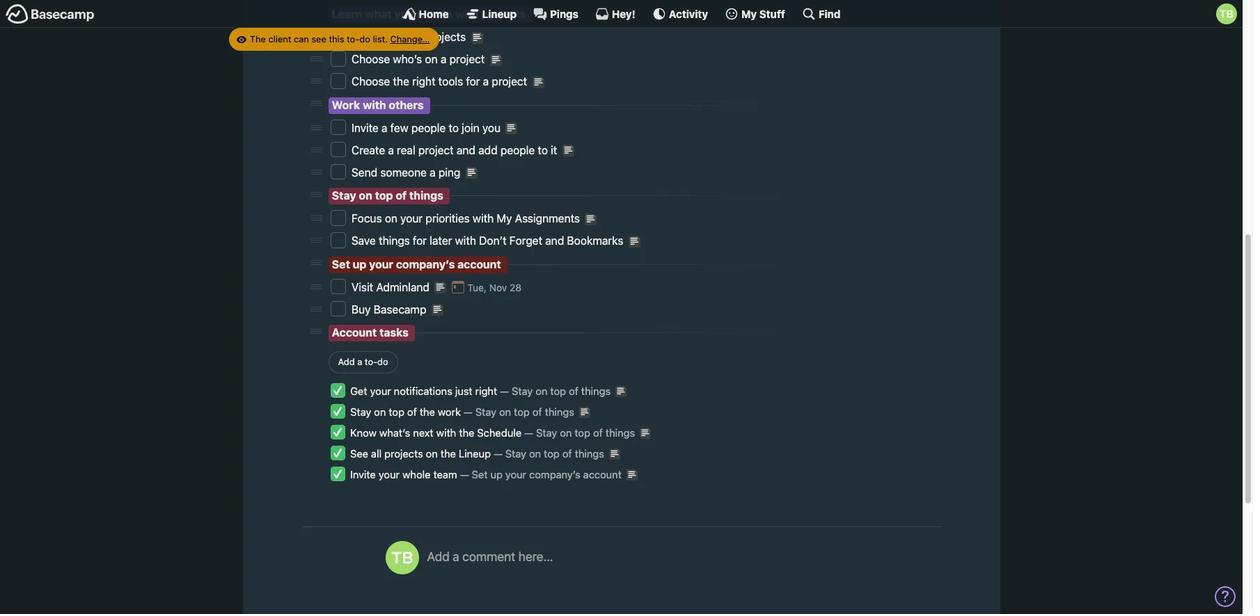 Task type: describe. For each thing, give the bounding box(es) containing it.
save things for later with don't forget and bookmarks
[[351, 235, 626, 247]]

stay right the schedule
[[536, 427, 557, 439]]

organize your projects link
[[351, 31, 469, 43]]

buy
[[351, 303, 371, 316]]

your up who's on the left top of page
[[400, 31, 422, 43]]

a inside "button"
[[357, 356, 362, 368]]

tue, nov 28
[[467, 282, 522, 294]]

do inside "button"
[[377, 356, 388, 368]]

client
[[268, 33, 291, 44]]

stay down the get your notifications just right — stay on top of things
[[475, 406, 496, 418]]

stuff
[[759, 7, 785, 20]]

learn what you can do with projects
[[332, 8, 526, 20]]

1 vertical spatial project
[[492, 75, 527, 88]]

add a comment here… button
[[427, 542, 927, 604]]

visit
[[351, 281, 373, 294]]

1 vertical spatial to
[[538, 144, 548, 157]]

1 vertical spatial set
[[472, 468, 488, 481]]

my stuff button
[[725, 7, 785, 21]]

don't
[[479, 235, 507, 247]]

0 horizontal spatial to-
[[347, 33, 359, 44]]

get
[[350, 385, 367, 397]]

few
[[390, 122, 408, 134]]

change…
[[390, 33, 430, 44]]

your down stay on top of things
[[400, 213, 423, 225]]

the for of
[[420, 406, 435, 418]]

lineup link
[[466, 7, 517, 21]]

priorities
[[426, 213, 470, 225]]

a left the few
[[381, 122, 387, 134]]

save
[[351, 235, 376, 247]]

0 horizontal spatial do
[[359, 33, 370, 44]]

tim burton image
[[385, 542, 419, 575]]

tue,
[[467, 282, 487, 294]]

the client can see this to-do list . change…
[[250, 33, 430, 44]]

visit adminland
[[351, 281, 432, 294]]

organize
[[351, 31, 397, 43]]

pings
[[550, 7, 578, 20]]

stay on top of the work — stay on top of things
[[350, 406, 574, 418]]

0 horizontal spatial people
[[411, 122, 446, 134]]

hey!
[[612, 7, 635, 20]]

projects for see all projects on the lineup — stay on top of things
[[384, 447, 423, 460]]

next
[[413, 427, 433, 439]]

all
[[371, 447, 382, 460]]

list
[[373, 33, 385, 44]]

hey! button
[[595, 7, 635, 21]]

add a to-do
[[338, 356, 388, 368]]

activity
[[669, 7, 708, 20]]

bookmarks
[[567, 235, 623, 247]]

adminland
[[376, 281, 430, 294]]

on down know what's next with the schedule — stay on top of things
[[529, 447, 541, 460]]

work
[[438, 406, 461, 418]]

what
[[365, 8, 392, 20]]

on right who's on the left top of page
[[425, 53, 438, 66]]

on down stay on top of things link
[[385, 213, 397, 225]]

— right team
[[460, 468, 469, 481]]

pings button
[[533, 7, 578, 21]]

— right just
[[500, 385, 509, 397]]

home
[[419, 7, 449, 20]]

change… link
[[390, 33, 430, 44]]

1 vertical spatial for
[[413, 235, 427, 247]]

your down see all projects on the lineup — stay on top of things
[[505, 468, 526, 481]]

2 horizontal spatial do
[[439, 8, 453, 20]]

tim burton image
[[1216, 3, 1237, 24]]

stay down send
[[332, 189, 356, 202]]

choose the right tools for a project link
[[351, 75, 530, 88]]

work with others
[[332, 99, 424, 111]]

account
[[332, 327, 377, 339]]

invite for invite your whole team — set up your company's account
[[350, 468, 376, 481]]

— for schedule
[[524, 427, 533, 439]]

2 vertical spatial project
[[418, 144, 454, 157]]

invite a few people to join you
[[351, 122, 503, 134]]

send someone a ping link
[[351, 166, 463, 179]]

to- inside "button"
[[365, 356, 377, 368]]

focus on your priorities with my assignments link
[[351, 213, 583, 225]]

1 vertical spatial my
[[497, 213, 512, 225]]

account tasks link
[[332, 327, 409, 339]]

0 vertical spatial up
[[353, 258, 366, 271]]

a left ping
[[430, 166, 436, 179]]

know what's next with the schedule — stay on top of things
[[350, 427, 635, 439]]

stay on top of things
[[332, 189, 443, 202]]

choose the right tools for a project
[[351, 75, 530, 88]]

my stuff
[[741, 7, 785, 20]]

invite for invite a few people to join you
[[351, 122, 379, 134]]

your right get
[[370, 385, 391, 397]]

0 horizontal spatial and
[[457, 144, 475, 157]]

work
[[332, 99, 360, 111]]

ping
[[438, 166, 460, 179]]

the down who's on the left top of page
[[393, 75, 409, 88]]

add a to-do button
[[328, 351, 398, 374]]

the
[[250, 33, 266, 44]]

create a real project and add people to it
[[351, 144, 560, 157]]

lineup inside "link"
[[482, 7, 517, 20]]

0 horizontal spatial you
[[394, 8, 414, 20]]

schedule
[[477, 427, 522, 439]]

stay on top of things link
[[332, 189, 443, 202]]

here…
[[519, 550, 553, 565]]

add a comment here…
[[427, 550, 553, 565]]

with up save things for later with don't forget and bookmarks link
[[473, 213, 494, 225]]

join
[[462, 122, 479, 134]]

tue, nov 28 link
[[451, 282, 522, 294]]

team
[[433, 468, 457, 481]]

focus on your priorities with my assignments
[[351, 213, 583, 225]]

projects for organize your projects
[[425, 31, 466, 43]]

work with others link
[[332, 99, 424, 111]]

on down next
[[426, 447, 438, 460]]

— for work
[[464, 406, 473, 418]]

buy basecamp
[[351, 303, 429, 316]]

add for add a to-do
[[338, 356, 355, 368]]

choose who's on a project link
[[351, 53, 488, 66]]

on up know what's next with the schedule — stay on top of things
[[536, 385, 547, 397]]

visit adminland link
[[351, 281, 432, 294]]

save things for later with don't forget and bookmarks link
[[351, 235, 626, 247]]

invite a few people to join you link
[[351, 122, 503, 134]]

buy basecamp link
[[351, 303, 429, 316]]

on up what's on the left of page
[[374, 406, 386, 418]]

.
[[385, 33, 388, 44]]



Task type: locate. For each thing, give the bounding box(es) containing it.
1 horizontal spatial my
[[741, 7, 757, 20]]

find
[[819, 7, 841, 20]]

learn
[[332, 8, 362, 20]]

invite your whole team — set up your company's account
[[350, 468, 622, 481]]

1 vertical spatial choose
[[351, 75, 390, 88]]

right down choose who's on a project link
[[412, 75, 435, 88]]

create a real project and add people to it link
[[351, 144, 560, 157]]

0 horizontal spatial account
[[457, 258, 501, 271]]

the for on
[[441, 447, 456, 460]]

and down assignments
[[545, 235, 564, 247]]

1 horizontal spatial right
[[475, 385, 497, 397]]

lineup left pings popup button
[[482, 7, 517, 20]]

0 vertical spatial for
[[466, 75, 480, 88]]

know
[[350, 427, 377, 439]]

add down the account
[[338, 356, 355, 368]]

— right work
[[464, 406, 473, 418]]

get your notifications just right — stay on top of things
[[350, 385, 611, 397]]

28
[[510, 282, 522, 294]]

basecamp
[[374, 303, 426, 316]]

1 horizontal spatial can
[[417, 8, 436, 20]]

1 horizontal spatial projects
[[425, 31, 466, 43]]

1 vertical spatial company's
[[529, 468, 580, 481]]

0 horizontal spatial up
[[353, 258, 366, 271]]

can up organize your projects
[[417, 8, 436, 20]]

1 horizontal spatial account
[[583, 468, 622, 481]]

to
[[449, 122, 459, 134], [538, 144, 548, 157]]

my up 'don't'
[[497, 213, 512, 225]]

0 vertical spatial account
[[457, 258, 501, 271]]

project up the tools
[[449, 53, 485, 66]]

1 vertical spatial can
[[294, 33, 309, 44]]

lineup
[[482, 7, 517, 20], [459, 447, 491, 460]]

1 vertical spatial right
[[475, 385, 497, 397]]

1 vertical spatial do
[[359, 33, 370, 44]]

up down see all projects on the lineup — stay on top of things
[[490, 468, 503, 481]]

add inside button
[[427, 550, 450, 565]]

1 vertical spatial to-
[[365, 356, 377, 368]]

up up visit on the left top
[[353, 258, 366, 271]]

see all projects on the lineup — stay on top of things
[[350, 447, 604, 460]]

company's
[[396, 258, 455, 271], [529, 468, 580, 481]]

1 vertical spatial up
[[490, 468, 503, 481]]

of
[[396, 189, 407, 202], [569, 385, 578, 397], [407, 406, 417, 418], [532, 406, 542, 418], [593, 427, 603, 439], [562, 447, 572, 460]]

invite up create
[[351, 122, 379, 134]]

the down stay on top of the work — stay on top of things
[[459, 427, 474, 439]]

to- down account tasks
[[365, 356, 377, 368]]

find button
[[802, 7, 841, 21]]

account tasks
[[332, 327, 409, 339]]

0 vertical spatial add
[[338, 356, 355, 368]]

main element
[[0, 0, 1243, 28]]

people
[[411, 122, 446, 134], [500, 144, 535, 157]]

your down all
[[379, 468, 400, 481]]

set up your company's account link
[[332, 258, 501, 271]]

someone
[[380, 166, 427, 179]]

0 vertical spatial right
[[412, 75, 435, 88]]

people right "add"
[[500, 144, 535, 157]]

0 horizontal spatial company's
[[396, 258, 455, 271]]

for left later
[[413, 235, 427, 247]]

0 vertical spatial and
[[457, 144, 475, 157]]

0 horizontal spatial set
[[332, 258, 350, 271]]

a
[[441, 53, 446, 66], [483, 75, 489, 88], [381, 122, 387, 134], [388, 144, 394, 157], [430, 166, 436, 179], [357, 356, 362, 368], [453, 550, 459, 565]]

this
[[329, 33, 344, 44]]

just
[[455, 385, 472, 397]]

nov
[[489, 282, 507, 294]]

do down tasks at the bottom
[[377, 356, 388, 368]]

0 horizontal spatial right
[[412, 75, 435, 88]]

1 vertical spatial lineup
[[459, 447, 491, 460]]

1 horizontal spatial to
[[538, 144, 548, 157]]

1 vertical spatial projects
[[425, 31, 466, 43]]

right
[[412, 75, 435, 88], [475, 385, 497, 397]]

projects left pings popup button
[[481, 8, 526, 20]]

on up the schedule
[[499, 406, 511, 418]]

choose up the work with others
[[351, 75, 390, 88]]

project down invite a few people to join you
[[418, 144, 454, 157]]

my left stuff
[[741, 7, 757, 20]]

a up choose the right tools for a project link
[[441, 53, 446, 66]]

1 horizontal spatial you
[[482, 122, 501, 134]]

you right join
[[482, 122, 501, 134]]

top
[[375, 189, 393, 202], [550, 385, 566, 397], [389, 406, 404, 418], [514, 406, 530, 418], [575, 427, 590, 439], [544, 447, 560, 460]]

do up organize your projects
[[439, 8, 453, 20]]

1 horizontal spatial people
[[500, 144, 535, 157]]

0 vertical spatial to
[[449, 122, 459, 134]]

see
[[350, 447, 368, 460]]

0 vertical spatial projects
[[481, 8, 526, 20]]

add inside "button"
[[338, 356, 355, 368]]

1 horizontal spatial to-
[[365, 356, 377, 368]]

0 vertical spatial choose
[[351, 53, 390, 66]]

what's
[[379, 427, 410, 439]]

you
[[394, 8, 414, 20], [482, 122, 501, 134]]

create
[[351, 144, 385, 157]]

0 vertical spatial you
[[394, 8, 414, 20]]

right right just
[[475, 385, 497, 397]]

2 horizontal spatial projects
[[481, 8, 526, 20]]

focus
[[351, 213, 382, 225]]

1 vertical spatial add
[[427, 550, 450, 565]]

switch accounts image
[[6, 3, 95, 25]]

0 vertical spatial set
[[332, 258, 350, 271]]

1 horizontal spatial do
[[377, 356, 388, 368]]

learn what you can do with projects link
[[332, 8, 526, 20]]

projects
[[481, 8, 526, 20], [425, 31, 466, 43], [384, 447, 423, 460]]

on
[[425, 53, 438, 66], [359, 189, 372, 202], [385, 213, 397, 225], [536, 385, 547, 397], [374, 406, 386, 418], [499, 406, 511, 418], [560, 427, 572, 439], [426, 447, 438, 460], [529, 447, 541, 460]]

see
[[311, 33, 326, 44]]

to- right this
[[347, 33, 359, 44]]

a left real
[[388, 144, 394, 157]]

real
[[397, 144, 415, 157]]

you up organize your projects link
[[394, 8, 414, 20]]

1 horizontal spatial up
[[490, 468, 503, 481]]

0 horizontal spatial add
[[338, 356, 355, 368]]

tools
[[438, 75, 463, 88]]

with right the home
[[455, 8, 479, 20]]

0 vertical spatial can
[[417, 8, 436, 20]]

the up next
[[420, 406, 435, 418]]

— for lineup
[[494, 447, 503, 460]]

— right the schedule
[[524, 427, 533, 439]]

0 horizontal spatial to
[[449, 122, 459, 134]]

1 horizontal spatial for
[[466, 75, 480, 88]]

add for add a comment here…
[[427, 550, 450, 565]]

projects down the home
[[425, 31, 466, 43]]

organize your projects
[[351, 31, 469, 43]]

stay down get
[[350, 406, 371, 418]]

stay down the schedule
[[505, 447, 526, 460]]

1 vertical spatial you
[[482, 122, 501, 134]]

1 horizontal spatial add
[[427, 550, 450, 565]]

0 vertical spatial company's
[[396, 258, 455, 271]]

activity link
[[652, 7, 708, 21]]

2 choose from the top
[[351, 75, 390, 88]]

set
[[332, 258, 350, 271], [472, 468, 488, 481]]

with down work
[[436, 427, 456, 439]]

lineup up invite your whole team — set up your company's account
[[459, 447, 491, 460]]

a left comment at the bottom left of page
[[453, 550, 459, 565]]

and left "add"
[[457, 144, 475, 157]]

add right tim burton icon
[[427, 550, 450, 565]]

invite down see
[[350, 468, 376, 481]]

to left it
[[538, 144, 548, 157]]

to left join
[[449, 122, 459, 134]]

choose for choose the right tools for a project
[[351, 75, 390, 88]]

a inside button
[[453, 550, 459, 565]]

stay up the schedule
[[512, 385, 533, 397]]

whole
[[402, 468, 431, 481]]

can left see
[[294, 33, 309, 44]]

forget
[[509, 235, 542, 247]]

2 vertical spatial do
[[377, 356, 388, 368]]

your up 'visit adminland'
[[369, 258, 393, 271]]

who's
[[393, 53, 422, 66]]

a right the tools
[[483, 75, 489, 88]]

choose for choose who's on a project
[[351, 53, 390, 66]]

0 vertical spatial project
[[449, 53, 485, 66]]

it
[[551, 144, 557, 157]]

do left list
[[359, 33, 370, 44]]

0 vertical spatial people
[[411, 122, 446, 134]]

1 horizontal spatial set
[[472, 468, 488, 481]]

for
[[466, 75, 480, 88], [413, 235, 427, 247]]

the up team
[[441, 447, 456, 460]]

the
[[393, 75, 409, 88], [420, 406, 435, 418], [459, 427, 474, 439], [441, 447, 456, 460]]

my
[[741, 7, 757, 20], [497, 213, 512, 225]]

1 vertical spatial account
[[583, 468, 622, 481]]

0 vertical spatial invite
[[351, 122, 379, 134]]

stay
[[332, 189, 356, 202], [512, 385, 533, 397], [350, 406, 371, 418], [475, 406, 496, 418], [536, 427, 557, 439], [505, 447, 526, 460]]

people right the few
[[411, 122, 446, 134]]

0 horizontal spatial my
[[497, 213, 512, 225]]

0 horizontal spatial for
[[413, 235, 427, 247]]

1 horizontal spatial company's
[[529, 468, 580, 481]]

0 horizontal spatial projects
[[384, 447, 423, 460]]

for right the tools
[[466, 75, 480, 88]]

notifications
[[394, 385, 452, 397]]

0 vertical spatial lineup
[[482, 7, 517, 20]]

my inside popup button
[[741, 7, 757, 20]]

others
[[389, 99, 424, 111]]

add
[[478, 144, 498, 157]]

0 horizontal spatial can
[[294, 33, 309, 44]]

— down the schedule
[[494, 447, 503, 460]]

do
[[439, 8, 453, 20], [359, 33, 370, 44], [377, 356, 388, 368]]

projects down what's on the left of page
[[384, 447, 423, 460]]

with
[[455, 8, 479, 20], [363, 99, 386, 111], [473, 213, 494, 225], [455, 235, 476, 247], [436, 427, 456, 439]]

choose who's on a project
[[351, 53, 488, 66]]

project right the tools
[[492, 75, 527, 88]]

1 choose from the top
[[351, 53, 390, 66]]

0 vertical spatial my
[[741, 7, 757, 20]]

1 vertical spatial invite
[[350, 468, 376, 481]]

things
[[409, 189, 443, 202], [379, 235, 410, 247], [581, 385, 611, 397], [545, 406, 574, 418], [606, 427, 635, 439], [575, 447, 604, 460]]

1 horizontal spatial and
[[545, 235, 564, 247]]

0 vertical spatial do
[[439, 8, 453, 20]]

2 vertical spatial projects
[[384, 447, 423, 460]]

tasks
[[379, 327, 409, 339]]

later
[[430, 235, 452, 247]]

0 vertical spatial to-
[[347, 33, 359, 44]]

send someone a ping
[[351, 166, 463, 179]]

account
[[457, 258, 501, 271], [583, 468, 622, 481]]

with down focus on your priorities with my assignments link
[[455, 235, 476, 247]]

a up get
[[357, 356, 362, 368]]

1 vertical spatial and
[[545, 235, 564, 247]]

the for with
[[459, 427, 474, 439]]

comment
[[462, 550, 515, 565]]

1 vertical spatial people
[[500, 144, 535, 157]]

on right the schedule
[[560, 427, 572, 439]]

with right work at the top left of the page
[[363, 99, 386, 111]]

send
[[351, 166, 377, 179]]

on up focus
[[359, 189, 372, 202]]

choose down list
[[351, 53, 390, 66]]



Task type: vqa. For each thing, say whether or not it's contained in the screenshot.
up to the right
yes



